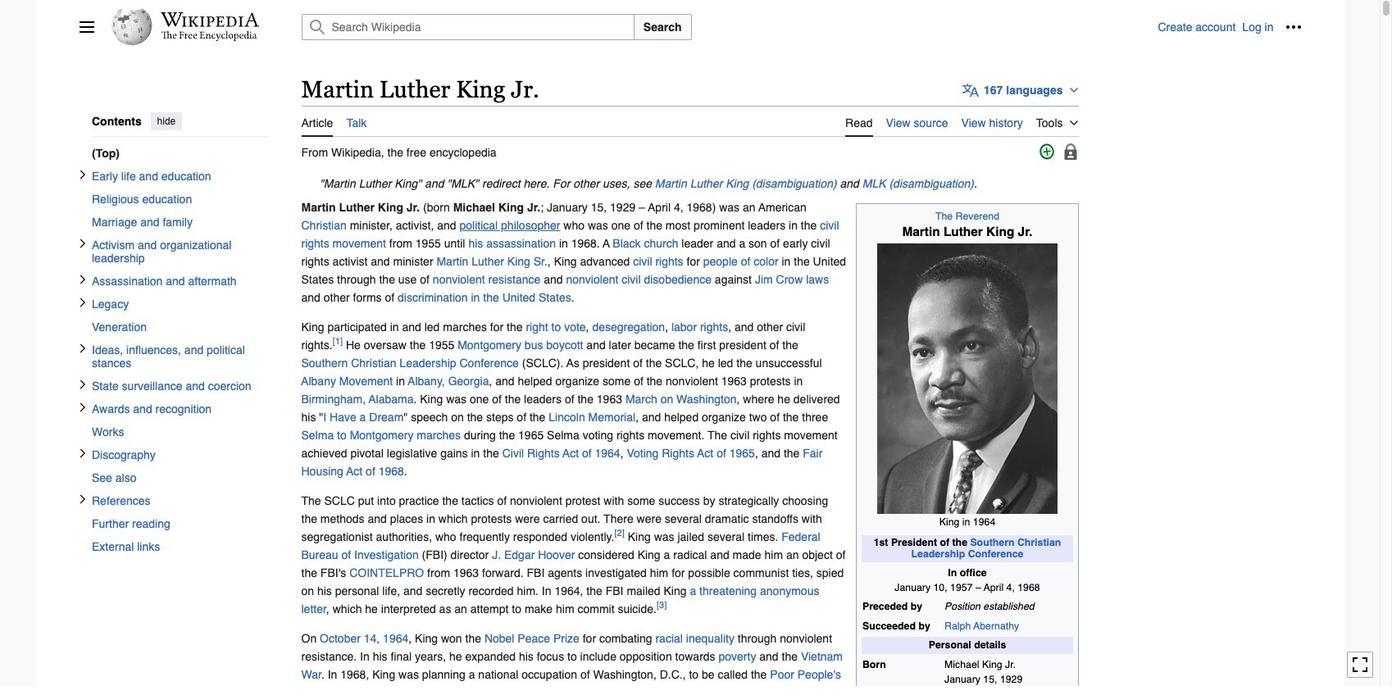 Task type: locate. For each thing, give the bounding box(es) containing it.
log in and more options image
[[1285, 19, 1302, 35]]

1 vertical spatial x small image
[[77, 238, 87, 248]]

page semi-protected image
[[1062, 143, 1079, 160]]

the free encyclopedia image
[[162, 31, 257, 42]]

None search field
[[282, 14, 1158, 40]]

Search Wikipedia search field
[[301, 14, 635, 40]]

this is a good article. click here for more information. image
[[1039, 143, 1054, 160]]

0 vertical spatial x small image
[[77, 169, 87, 179]]

fullscreen image
[[1352, 657, 1369, 674]]

main content
[[295, 74, 1302, 686]]

x small image
[[77, 169, 87, 179], [77, 238, 87, 248]]

x small image
[[77, 274, 87, 284], [77, 297, 87, 307], [77, 343, 87, 353], [77, 379, 87, 389], [77, 402, 87, 412], [77, 448, 87, 458], [77, 494, 87, 504]]

note
[[301, 174, 1079, 192]]

personal tools navigation
[[1158, 14, 1307, 40]]



Task type: describe. For each thing, give the bounding box(es) containing it.
2 x small image from the top
[[77, 238, 87, 248]]

portrait of king wearing a suit image
[[877, 244, 1058, 514]]

2 x small image from the top
[[77, 297, 87, 307]]

wikipedia image
[[160, 12, 259, 27]]

4 x small image from the top
[[77, 379, 87, 389]]

menu image
[[78, 19, 95, 35]]

6 x small image from the top
[[77, 448, 87, 458]]

1 x small image from the top
[[77, 274, 87, 284]]

language progressive image
[[963, 82, 979, 98]]

7 x small image from the top
[[77, 494, 87, 504]]

5 x small image from the top
[[77, 402, 87, 412]]

1 x small image from the top
[[77, 169, 87, 179]]

3 x small image from the top
[[77, 343, 87, 353]]



Task type: vqa. For each thing, say whether or not it's contained in the screenshot.
the top Teahouse
no



